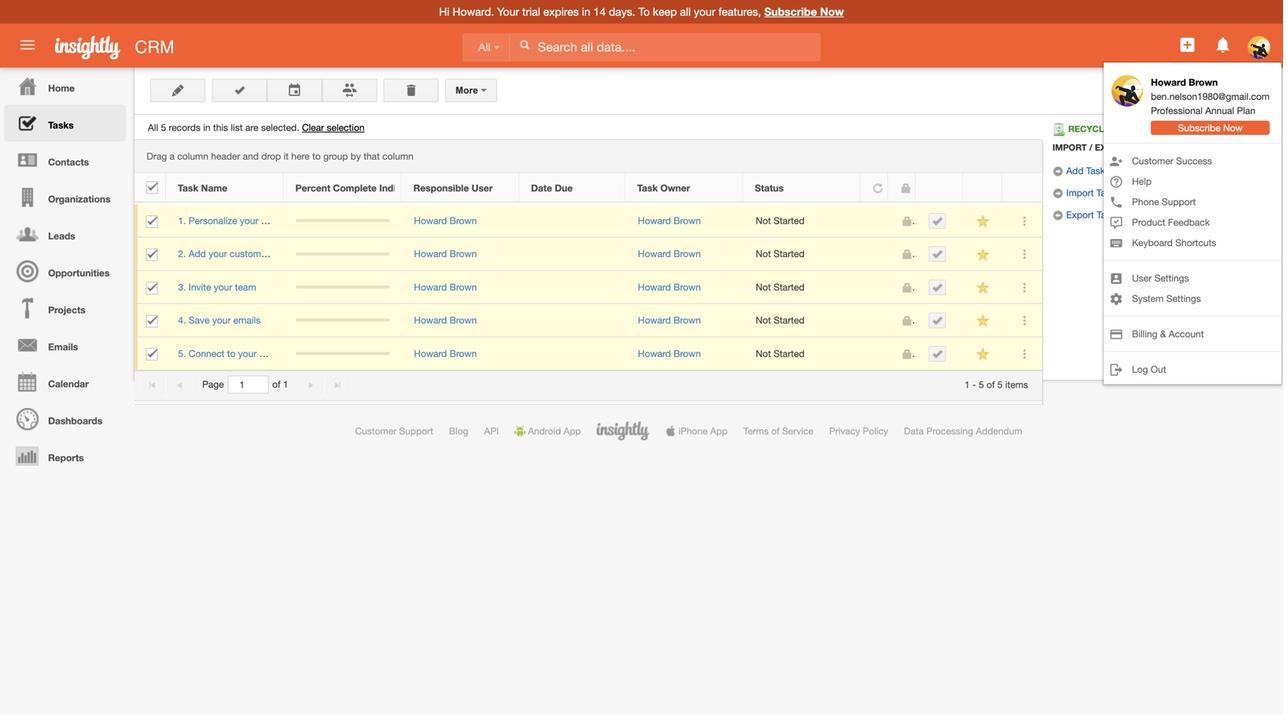 Task type: locate. For each thing, give the bounding box(es) containing it.
2 not from the top
[[756, 249, 771, 260]]

column right a at the left top of page
[[177, 151, 209, 162]]

not for 1. personalize your account
[[756, 215, 771, 226]]

date due
[[531, 183, 573, 194]]

2 column from the left
[[383, 151, 414, 162]]

policy
[[863, 426, 889, 437]]

5 not from the top
[[756, 348, 771, 359]]

1 not started from the top
[[756, 215, 805, 226]]

subscribe right "features,"
[[765, 5, 818, 18]]

system settings
[[1133, 293, 1202, 304]]

calendar up phone support
[[1159, 165, 1197, 176]]

0 horizontal spatial customer
[[355, 426, 397, 437]]

0 horizontal spatial 5
[[161, 122, 166, 133]]

bin
[[1113, 124, 1128, 134]]

3 not started from the top
[[756, 282, 805, 293]]

1 vertical spatial row group
[[135, 205, 1043, 371]]

following image right mark this task complete image
[[976, 281, 991, 296]]

0 vertical spatial all
[[479, 41, 491, 53]]

your for customers
[[209, 249, 227, 260]]

subscribe inside "howard brown ben.nelson1980@gmail.com professional annual plan subscribe now"
[[1179, 122, 1221, 133]]

0 horizontal spatial and
[[243, 151, 259, 162]]

0 horizontal spatial app
[[564, 426, 581, 437]]

add right 2.
[[189, 249, 206, 260]]

tasks down add tasks to google calendar link
[[1097, 187, 1121, 198]]

1 vertical spatial add
[[189, 249, 206, 260]]

1 horizontal spatial all
[[479, 41, 491, 53]]

recycle
[[1069, 124, 1110, 134]]

1 vertical spatial settings
[[1167, 293, 1202, 304]]

your left team
[[214, 282, 232, 293]]

0 horizontal spatial in
[[203, 122, 211, 133]]

expires
[[544, 5, 579, 18]]

4 not started cell from the top
[[744, 304, 862, 338]]

customer inside customer success link
[[1133, 155, 1174, 166]]

to right here
[[312, 151, 321, 162]]

5
[[161, 122, 166, 133], [979, 379, 985, 390], [998, 379, 1003, 390]]

1 not from the top
[[756, 215, 771, 226]]

1 vertical spatial following image
[[976, 247, 991, 262]]

header
[[211, 151, 240, 162]]

1 not started cell from the top
[[744, 205, 862, 238]]

ok image
[[234, 85, 245, 96]]

page
[[202, 379, 224, 390]]

task left the name
[[178, 183, 199, 194]]

your right all
[[694, 5, 716, 18]]

here
[[291, 151, 310, 162]]

2 mark this task complete image from the top
[[932, 249, 943, 260]]

&
[[1161, 329, 1167, 340]]

1 horizontal spatial to
[[1113, 165, 1123, 176]]

column right that
[[383, 151, 414, 162]]

customer
[[1133, 155, 1174, 166], [355, 426, 397, 437]]

0 vertical spatial import
[[1053, 142, 1088, 153]]

2 not started cell from the top
[[744, 238, 862, 271]]

and right files
[[279, 348, 295, 359]]

2 task from the left
[[638, 183, 658, 194]]

1 horizontal spatial of
[[772, 426, 780, 437]]

0 vertical spatial in
[[582, 5, 591, 18]]

1 vertical spatial following image
[[976, 347, 991, 362]]

2 started from the top
[[774, 249, 805, 260]]

2 following image from the top
[[976, 347, 991, 362]]

1 horizontal spatial column
[[383, 151, 414, 162]]

row
[[135, 173, 1042, 203], [135, 205, 1043, 238], [135, 238, 1043, 271], [135, 271, 1043, 304], [135, 304, 1043, 338], [135, 338, 1043, 371]]

export down bin
[[1096, 142, 1131, 153]]

shortcuts
[[1176, 237, 1217, 248]]

1 task from the left
[[178, 183, 199, 194]]

private task image for 5. connect to your files and apps
[[902, 349, 913, 360]]

0 horizontal spatial add
[[189, 249, 206, 260]]

2 horizontal spatial of
[[987, 379, 995, 390]]

0 horizontal spatial column
[[177, 151, 209, 162]]

0 vertical spatial calendar
[[1159, 165, 1197, 176]]

1 vertical spatial user
[[1133, 273, 1153, 284]]

2. add your customers link
[[178, 249, 282, 260]]

not for 2. add your customers
[[756, 249, 771, 260]]

0 vertical spatial support
[[1162, 196, 1197, 207]]

0 horizontal spatial support
[[399, 426, 434, 437]]

not started for 1. personalize your account
[[756, 215, 805, 226]]

0 vertical spatial and
[[243, 151, 259, 162]]

0 vertical spatial settings
[[1155, 273, 1190, 284]]

drag
[[147, 151, 167, 162]]

4 not from the top
[[756, 315, 771, 326]]

None checkbox
[[146, 181, 158, 194], [146, 315, 158, 328], [146, 348, 158, 361], [146, 181, 158, 194], [146, 315, 158, 328], [146, 348, 158, 361]]

google
[[1126, 165, 1156, 176]]

1 vertical spatial to
[[1113, 165, 1123, 176]]

0% complete image
[[296, 219, 390, 222]]

1 row group from the top
[[135, 173, 1042, 203]]

settings up system settings
[[1155, 273, 1190, 284]]

1 vertical spatial now
[[1224, 122, 1243, 133]]

of
[[272, 379, 281, 390], [987, 379, 995, 390], [772, 426, 780, 437]]

add right circle arrow right image
[[1067, 165, 1084, 176]]

subscribe
[[765, 5, 818, 18], [1179, 122, 1221, 133]]

app for iphone app
[[711, 426, 728, 437]]

1 vertical spatial subscribe
[[1179, 122, 1221, 133]]

0 vertical spatial add
[[1067, 165, 1084, 176]]

1 column from the left
[[177, 151, 209, 162]]

support left blog
[[399, 426, 434, 437]]

keyboard
[[1133, 237, 1174, 248]]

your left account
[[240, 215, 259, 226]]

1 horizontal spatial subscribe now link
[[1152, 121, 1270, 135]]

3 following image from the top
[[976, 314, 991, 329]]

not for 4. save your emails
[[756, 315, 771, 326]]

0 vertical spatial subscribe
[[765, 5, 818, 18]]

owner
[[661, 183, 691, 194]]

0 horizontal spatial user
[[472, 183, 493, 194]]

android app link
[[515, 426, 581, 437]]

None checkbox
[[146, 216, 158, 228], [146, 249, 158, 261], [146, 282, 158, 295], [146, 216, 158, 228], [146, 249, 158, 261], [146, 282, 158, 295]]

tasks
[[48, 120, 74, 131], [1087, 165, 1111, 176], [1097, 187, 1121, 198], [1097, 209, 1121, 220]]

tasks for add tasks to google calendar
[[1087, 165, 1111, 176]]

private task image for emails
[[902, 316, 913, 327]]

keep
[[653, 5, 677, 18]]

not started cell for 1. personalize your account
[[744, 205, 862, 238]]

3 private task image from the top
[[902, 349, 913, 360]]

0 horizontal spatial 1
[[283, 379, 289, 390]]

responsible
[[414, 183, 469, 194]]

1 vertical spatial export
[[1067, 209, 1095, 220]]

import left /
[[1053, 142, 1088, 153]]

list
[[231, 122, 243, 133]]

service
[[783, 426, 814, 437]]

android app
[[528, 426, 581, 437]]

leads
[[48, 231, 75, 242]]

2 row from the top
[[135, 205, 1043, 238]]

of right 1 field
[[272, 379, 281, 390]]

press ctrl + space to group column header
[[916, 173, 964, 203], [964, 173, 1003, 203], [1003, 173, 1042, 203]]

5 left items
[[998, 379, 1003, 390]]

system
[[1133, 293, 1164, 304]]

tasks up "import tasks"
[[1087, 165, 1111, 176]]

subscribe down "annual"
[[1179, 122, 1221, 133]]

of right terms
[[772, 426, 780, 437]]

and left drop
[[243, 151, 259, 162]]

2 vertical spatial private task image
[[902, 316, 913, 327]]

add
[[1067, 165, 1084, 176], [189, 249, 206, 260]]

5 not started cell from the top
[[744, 338, 862, 371]]

of right -
[[987, 379, 995, 390]]

all for all 5 records in this list are selected. clear selection
[[148, 122, 158, 133]]

2 vertical spatial private task image
[[902, 349, 913, 360]]

3 not from the top
[[756, 282, 771, 293]]

privacy
[[830, 426, 861, 437]]

0 vertical spatial following image
[[976, 281, 991, 296]]

not started
[[756, 215, 805, 226], [756, 249, 805, 260], [756, 282, 805, 293], [756, 315, 805, 326], [756, 348, 805, 359]]

4 not started from the top
[[756, 315, 805, 326]]

5 row from the top
[[135, 304, 1043, 338]]

1 vertical spatial all
[[148, 122, 158, 133]]

1 mark this task complete image from the top
[[932, 216, 943, 227]]

mark this task complete image
[[932, 282, 943, 293]]

howard brown link
[[414, 215, 477, 226], [638, 215, 701, 226], [414, 249, 477, 260], [638, 249, 701, 260], [414, 282, 477, 293], [638, 282, 701, 293], [414, 315, 477, 326], [638, 315, 701, 326], [414, 348, 477, 359], [638, 348, 701, 359]]

3 not started cell from the top
[[744, 271, 862, 304]]

tasks up the contacts link
[[48, 120, 74, 131]]

0 vertical spatial following image
[[976, 214, 991, 229]]

not started cell for 2. add your customers
[[744, 238, 862, 271]]

following image up -
[[976, 347, 991, 362]]

2 row group from the top
[[135, 205, 1043, 371]]

data
[[905, 426, 924, 437]]

row group
[[135, 173, 1042, 203], [135, 205, 1043, 371]]

iphone app link
[[666, 426, 728, 437]]

tasks down "import tasks"
[[1097, 209, 1121, 220]]

0 horizontal spatial to
[[639, 5, 650, 18]]

app right iphone
[[711, 426, 728, 437]]

task name
[[178, 183, 228, 194]]

1 horizontal spatial 1
[[965, 379, 970, 390]]

name
[[201, 183, 228, 194]]

5 started from the top
[[774, 348, 805, 359]]

0 vertical spatial customer
[[1133, 155, 1174, 166]]

support up product feedback
[[1162, 196, 1197, 207]]

1 vertical spatial import
[[1067, 187, 1095, 198]]

task
[[178, 183, 199, 194], [638, 183, 658, 194]]

settings down user settings link
[[1167, 293, 1202, 304]]

support
[[1162, 196, 1197, 207], [399, 426, 434, 437]]

not started cell for 3. invite your team
[[744, 271, 862, 304]]

status
[[755, 183, 784, 194]]

1 horizontal spatial support
[[1162, 196, 1197, 207]]

trial
[[523, 5, 541, 18]]

mark this task complete image for 5. connect to your files and apps
[[932, 349, 943, 360]]

import / export
[[1053, 142, 1131, 153]]

1 horizontal spatial now
[[1224, 122, 1243, 133]]

1 horizontal spatial customer
[[1133, 155, 1174, 166]]

all down howard.
[[479, 41, 491, 53]]

blog link
[[449, 426, 469, 437]]

3 row from the top
[[135, 238, 1043, 271]]

not for 3. invite your team
[[756, 282, 771, 293]]

0 horizontal spatial to
[[227, 348, 236, 359]]

subscribe now link down "annual"
[[1152, 121, 1270, 135]]

account
[[1169, 329, 1205, 340]]

1 vertical spatial in
[[203, 122, 211, 133]]

following image
[[976, 281, 991, 296], [976, 347, 991, 362]]

to left the google
[[1113, 165, 1123, 176]]

1 vertical spatial to
[[227, 348, 236, 359]]

export
[[1096, 142, 1131, 153], [1067, 209, 1095, 220]]

5 not started from the top
[[756, 348, 805, 359]]

2 app from the left
[[711, 426, 728, 437]]

task owner
[[638, 183, 691, 194]]

5. connect to your files and apps
[[178, 348, 318, 359]]

4 mark this task complete image from the top
[[932, 349, 943, 360]]

to right connect
[[227, 348, 236, 359]]

in left '14'
[[582, 5, 591, 18]]

0 horizontal spatial now
[[821, 5, 845, 18]]

2 vertical spatial following image
[[976, 314, 991, 329]]

this
[[213, 122, 228, 133]]

1 following image from the top
[[976, 214, 991, 229]]

1 app from the left
[[564, 426, 581, 437]]

started for 3. invite your team
[[774, 282, 805, 293]]

4. save your emails
[[178, 315, 261, 326]]

1 vertical spatial private task image
[[902, 283, 913, 294]]

1 horizontal spatial app
[[711, 426, 728, 437]]

complete
[[333, 183, 377, 194]]

1 horizontal spatial in
[[582, 5, 591, 18]]

5 left records
[[161, 122, 166, 133]]

4 started from the top
[[774, 315, 805, 326]]

row group containing task name
[[135, 173, 1042, 203]]

following image for 2. add your customers
[[976, 247, 991, 262]]

1 row from the top
[[135, 173, 1042, 203]]

0 vertical spatial row group
[[135, 173, 1042, 203]]

1 following image from the top
[[976, 281, 991, 296]]

1 horizontal spatial and
[[279, 348, 295, 359]]

1 vertical spatial calendar
[[48, 379, 89, 390]]

team
[[235, 282, 256, 293]]

import right circle arrow right icon
[[1067, 187, 1095, 198]]

1 horizontal spatial add
[[1067, 165, 1084, 176]]

private task image for 2. add your customers
[[902, 249, 913, 260]]

1 vertical spatial private task image
[[902, 216, 913, 227]]

1 left -
[[965, 379, 970, 390]]

hi howard. your trial expires in 14 days. to keep all your features, subscribe now
[[439, 5, 845, 18]]

navigation
[[0, 68, 126, 475]]

mark this task complete image for 4. save your emails
[[932, 315, 943, 326]]

android
[[528, 426, 561, 437]]

app right android
[[564, 426, 581, 437]]

2 1 from the left
[[965, 379, 970, 390]]

dashboards link
[[4, 401, 126, 438]]

notifications image
[[1214, 35, 1233, 54]]

all for all
[[479, 41, 491, 53]]

1 vertical spatial support
[[399, 426, 434, 437]]

log out
[[1133, 364, 1167, 375]]

3 mark this task complete image from the top
[[932, 315, 943, 326]]

in left this on the left of the page
[[203, 122, 211, 133]]

home link
[[4, 68, 126, 105]]

import tasks link
[[1053, 187, 1121, 199]]

private task image
[[901, 183, 912, 194], [902, 216, 913, 227], [902, 316, 913, 327]]

1 vertical spatial customer
[[355, 426, 397, 437]]

home
[[48, 83, 75, 94]]

ben.nelson1980@gmail.com
[[1152, 91, 1270, 102]]

/
[[1090, 142, 1093, 153]]

1 horizontal spatial calendar
[[1159, 165, 1197, 176]]

2 private task image from the top
[[902, 283, 913, 294]]

task left owner
[[638, 183, 658, 194]]

0 horizontal spatial subscribe now link
[[765, 5, 845, 18]]

1 press ctrl + space to group column header from the left
[[916, 173, 964, 203]]

circle arrow left image
[[1053, 210, 1064, 221]]

mark this task complete image
[[932, 216, 943, 227], [932, 249, 943, 260], [932, 315, 943, 326], [932, 349, 943, 360]]

subscribe now link right "features,"
[[765, 5, 845, 18]]

following image
[[976, 214, 991, 229], [976, 247, 991, 262], [976, 314, 991, 329]]

6 row from the top
[[135, 338, 1043, 371]]

5.
[[178, 348, 186, 359]]

0 horizontal spatial calendar
[[48, 379, 89, 390]]

0 vertical spatial to
[[312, 151, 321, 162]]

your right save
[[212, 315, 231, 326]]

mark this task complete image for 2. add your customers
[[932, 249, 943, 260]]

cell
[[135, 205, 166, 238], [520, 205, 626, 238], [862, 205, 890, 238], [917, 205, 964, 238], [135, 238, 166, 271], [284, 238, 402, 271], [520, 238, 626, 271], [862, 238, 890, 271], [917, 238, 964, 271], [135, 271, 166, 304], [284, 271, 402, 304], [520, 271, 626, 304], [862, 271, 890, 304], [917, 271, 964, 304], [135, 304, 166, 338], [284, 304, 402, 338], [520, 304, 626, 338], [862, 304, 890, 338], [917, 304, 964, 338], [135, 338, 166, 371], [284, 338, 402, 371], [520, 338, 626, 371], [862, 338, 890, 371], [917, 338, 964, 371]]

0 vertical spatial private task image
[[901, 183, 912, 194]]

settings inside user settings link
[[1155, 273, 1190, 284]]

recycle bin
[[1069, 124, 1128, 134]]

0 vertical spatial user
[[472, 183, 493, 194]]

tasks for export tasks
[[1097, 209, 1121, 220]]

1 horizontal spatial 5
[[979, 379, 985, 390]]

4 row from the top
[[135, 271, 1043, 304]]

0 vertical spatial to
[[639, 5, 650, 18]]

your up the 3. invite your team on the top
[[209, 249, 227, 260]]

1 horizontal spatial subscribe
[[1179, 122, 1221, 133]]

column
[[177, 151, 209, 162], [383, 151, 414, 162]]

5 right -
[[979, 379, 985, 390]]

support for phone support
[[1162, 196, 1197, 207]]

app
[[564, 426, 581, 437], [711, 426, 728, 437]]

settings inside system settings link
[[1167, 293, 1202, 304]]

private task image
[[902, 249, 913, 260], [902, 283, 913, 294], [902, 349, 913, 360]]

to
[[312, 151, 321, 162], [227, 348, 236, 359]]

1 private task image from the top
[[902, 249, 913, 260]]

your for team
[[214, 282, 232, 293]]

emails
[[48, 342, 78, 353]]

0 horizontal spatial task
[[178, 183, 199, 194]]

not started cell
[[744, 205, 862, 238], [744, 238, 862, 271], [744, 271, 862, 304], [744, 304, 862, 338], [744, 338, 862, 371]]

user up system on the right top of the page
[[1133, 273, 1153, 284]]

3 started from the top
[[774, 282, 805, 293]]

2 not started from the top
[[756, 249, 805, 260]]

support for customer support
[[399, 426, 434, 437]]

not started for 5. connect to your files and apps
[[756, 348, 805, 359]]

0 vertical spatial export
[[1096, 142, 1131, 153]]

1 right 1 field
[[283, 379, 289, 390]]

1 horizontal spatial task
[[638, 183, 658, 194]]

3. invite your team link
[[178, 282, 264, 293]]

calendar inside navigation
[[48, 379, 89, 390]]

export right circle arrow left image
[[1067, 209, 1095, 220]]

2 following image from the top
[[976, 247, 991, 262]]

privacy policy link
[[830, 426, 889, 437]]

your left files
[[238, 348, 257, 359]]

1 started from the top
[[774, 215, 805, 226]]

tasks link
[[4, 105, 126, 142]]

user right 'responsible'
[[472, 183, 493, 194]]

product
[[1133, 217, 1166, 228]]

hi
[[439, 5, 450, 18]]

customer for customer support
[[355, 426, 397, 437]]

2 press ctrl + space to group column header from the left
[[964, 173, 1003, 203]]

customer support link
[[355, 426, 434, 437]]

1 vertical spatial and
[[279, 348, 295, 359]]

your
[[498, 5, 520, 18]]

group
[[323, 151, 348, 162]]

calendar up the 'dashboards' link
[[48, 379, 89, 390]]

0 vertical spatial private task image
[[902, 249, 913, 260]]

add inside add tasks to google calendar link
[[1067, 165, 1084, 176]]

5. connect to your files and apps link
[[178, 348, 326, 359]]

started
[[774, 215, 805, 226], [774, 249, 805, 260], [774, 282, 805, 293], [774, 315, 805, 326], [774, 348, 805, 359]]

to left keep
[[639, 5, 650, 18]]

iphone
[[679, 426, 708, 437]]

0 horizontal spatial all
[[148, 122, 158, 133]]

all up drag
[[148, 122, 158, 133]]



Task type: describe. For each thing, give the bounding box(es) containing it.
are
[[245, 122, 259, 133]]

not started for 2. add your customers
[[756, 249, 805, 260]]

customers
[[230, 249, 274, 260]]

export tasks
[[1064, 209, 1121, 220]]

selection
[[327, 122, 365, 133]]

navigation containing home
[[0, 68, 126, 475]]

contacts link
[[4, 142, 126, 179]]

addendum
[[976, 426, 1023, 437]]

3.
[[178, 282, 186, 293]]

white image
[[519, 39, 530, 50]]

started for 5. connect to your files and apps
[[774, 348, 805, 359]]

circle arrow right image
[[1053, 166, 1064, 177]]

0 vertical spatial now
[[821, 5, 845, 18]]

14
[[594, 5, 606, 18]]

more link
[[446, 79, 498, 102]]

repeating task image
[[873, 183, 884, 194]]

2.
[[178, 249, 186, 260]]

phone
[[1133, 196, 1160, 207]]

log
[[1133, 364, 1149, 375]]

feedback
[[1169, 217, 1211, 228]]

4.
[[178, 315, 186, 326]]

following image for 4. save your emails
[[976, 314, 991, 329]]

indicator
[[380, 183, 420, 194]]

leads link
[[4, 216, 126, 253]]

all
[[680, 5, 691, 18]]

tasks inside navigation
[[48, 120, 74, 131]]

emails
[[234, 315, 261, 326]]

records
[[169, 122, 201, 133]]

processing
[[927, 426, 974, 437]]

export tasks link
[[1053, 209, 1121, 221]]

circle arrow right image
[[1053, 188, 1064, 199]]

billing
[[1133, 329, 1158, 340]]

product feedback
[[1133, 217, 1211, 228]]

apps
[[297, 348, 318, 359]]

user settings
[[1133, 273, 1190, 284]]

now inside "howard brown ben.nelson1980@gmail.com professional annual plan subscribe now"
[[1224, 122, 1243, 133]]

terms of service
[[744, 426, 814, 437]]

terms
[[744, 426, 769, 437]]

account
[[261, 215, 295, 226]]

date
[[531, 183, 553, 194]]

reports link
[[4, 438, 126, 475]]

3 press ctrl + space to group column header from the left
[[1003, 173, 1042, 203]]

to inside add tasks to google calendar link
[[1113, 165, 1123, 176]]

row containing 3. invite your team
[[135, 271, 1043, 304]]

following image for 1. personalize your account
[[976, 214, 991, 229]]

success
[[1177, 155, 1213, 166]]

user settings link
[[1104, 268, 1282, 288]]

1 field
[[229, 377, 268, 393]]

percent
[[296, 183, 331, 194]]

customer support
[[355, 426, 434, 437]]

3. invite your team
[[178, 282, 256, 293]]

started for 4. save your emails
[[774, 315, 805, 326]]

4. save your emails link
[[178, 315, 269, 326]]

add tasks to google calendar link
[[1053, 165, 1197, 177]]

1 horizontal spatial to
[[312, 151, 321, 162]]

private task image for 3. invite your team
[[902, 283, 913, 294]]

settings for user settings
[[1155, 273, 1190, 284]]

started for 2. add your customers
[[774, 249, 805, 260]]

all link
[[463, 33, 510, 62]]

not for 5. connect to your files and apps
[[756, 348, 771, 359]]

row containing task name
[[135, 173, 1042, 203]]

that
[[364, 151, 380, 162]]

following image for 5. connect to your files and apps
[[976, 347, 991, 362]]

plan
[[1238, 105, 1256, 116]]

system settings link
[[1104, 288, 1282, 309]]

customer for customer success
[[1133, 155, 1174, 166]]

opportunities
[[48, 268, 110, 279]]

it
[[284, 151, 289, 162]]

dashboards
[[48, 416, 102, 427]]

keyboard shortcuts link
[[1104, 233, 1282, 253]]

files
[[259, 348, 276, 359]]

log out link
[[1104, 359, 1282, 380]]

tasks for import tasks
[[1097, 187, 1121, 198]]

mark this task complete image for 1. personalize your account
[[932, 216, 943, 227]]

2 horizontal spatial 5
[[998, 379, 1003, 390]]

row containing 1. personalize your account
[[135, 205, 1043, 238]]

0 horizontal spatial subscribe
[[765, 5, 818, 18]]

not started for 3. invite your team
[[756, 282, 805, 293]]

not started cell for 4. save your emails
[[744, 304, 862, 338]]

phone support link
[[1104, 192, 1282, 212]]

billing & account link
[[1104, 324, 1282, 344]]

by
[[351, 151, 361, 162]]

of 1
[[272, 379, 289, 390]]

1 horizontal spatial user
[[1133, 273, 1153, 284]]

features,
[[719, 5, 762, 18]]

howard.
[[453, 5, 494, 18]]

add tasks to google calendar
[[1064, 165, 1197, 176]]

howard inside "howard brown ben.nelson1980@gmail.com professional annual plan subscribe now"
[[1152, 77, 1187, 88]]

your for emails
[[212, 315, 231, 326]]

not started for 4. save your emails
[[756, 315, 805, 326]]

to inside row
[[227, 348, 236, 359]]

Search all data.... text field
[[511, 33, 821, 61]]

2. add your customers
[[178, 249, 274, 260]]

task for task name
[[178, 183, 199, 194]]

out
[[1151, 364, 1167, 375]]

not started cell for 5. connect to your files and apps
[[744, 338, 862, 371]]

0 horizontal spatial export
[[1067, 209, 1095, 220]]

1. personalize your account
[[178, 215, 295, 226]]

billing & account
[[1133, 329, 1205, 340]]

product feedback link
[[1104, 212, 1282, 233]]

brown inside "howard brown ben.nelson1980@gmail.com professional annual plan subscribe now"
[[1189, 77, 1219, 88]]

0 horizontal spatial of
[[272, 379, 281, 390]]

private task image for account
[[902, 216, 913, 227]]

annual
[[1206, 105, 1235, 116]]

selected.
[[261, 122, 300, 133]]

add inside row
[[189, 249, 206, 260]]

row containing 2. add your customers
[[135, 238, 1043, 271]]

app for android app
[[564, 426, 581, 437]]

1 vertical spatial subscribe now link
[[1152, 121, 1270, 135]]

invite
[[189, 282, 211, 293]]

projects link
[[4, 290, 126, 327]]

row containing 4. save your emails
[[135, 304, 1043, 338]]

1 1 from the left
[[283, 379, 289, 390]]

professional
[[1152, 105, 1203, 116]]

row containing 5. connect to your files and apps
[[135, 338, 1043, 371]]

1.
[[178, 215, 186, 226]]

import for import tasks
[[1067, 187, 1095, 198]]

0 vertical spatial subscribe now link
[[765, 5, 845, 18]]

started for 1. personalize your account
[[774, 215, 805, 226]]

howard brown ben.nelson1980@gmail.com professional annual plan subscribe now
[[1152, 77, 1270, 133]]

your for account
[[240, 215, 259, 226]]

privacy policy
[[830, 426, 889, 437]]

-
[[973, 379, 977, 390]]

1 horizontal spatial export
[[1096, 142, 1131, 153]]

clear
[[302, 122, 324, 133]]

1 - 5 of 5 items
[[965, 379, 1029, 390]]

settings for system settings
[[1167, 293, 1202, 304]]

all 5 records in this list are selected. clear selection
[[148, 122, 365, 133]]

task for task owner
[[638, 183, 658, 194]]

following image for 3. invite your team
[[976, 281, 991, 296]]

import for import / export
[[1053, 142, 1088, 153]]

and inside row
[[279, 348, 295, 359]]

drag a column header and drop it here to group by that column
[[147, 151, 414, 162]]

row group containing 1. personalize your account
[[135, 205, 1043, 371]]

iphone app
[[679, 426, 728, 437]]

keyboard shortcuts
[[1133, 237, 1217, 248]]

organizations
[[48, 194, 111, 205]]



Task type: vqa. For each thing, say whether or not it's contained in the screenshot.
right in
yes



